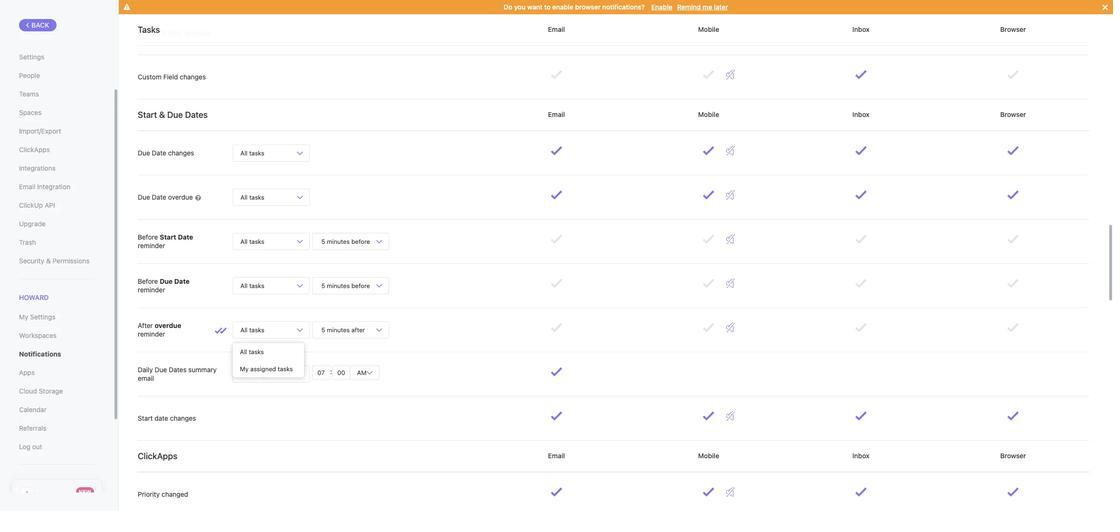 Task type: vqa. For each thing, say whether or not it's contained in the screenshot.
tree
no



Task type: describe. For each thing, give the bounding box(es) containing it.
me
[[703, 3, 713, 11]]

spaces link
[[19, 105, 95, 121]]

off image for start & due dates
[[727, 146, 735, 155]]

teams link
[[19, 86, 95, 102]]

people link
[[19, 68, 95, 84]]

enable
[[652, 3, 673, 11]]

priority changed
[[138, 490, 188, 498]]

due date overdue
[[138, 193, 195, 201]]

clickup
[[19, 201, 43, 209]]

trash link
[[19, 234, 95, 251]]

changes for due date changes
[[168, 149, 194, 157]]

workspaces link
[[19, 328, 95, 344]]

email for start & due dates
[[547, 110, 567, 118]]

start & due dates
[[138, 110, 208, 120]]

due date changes
[[138, 149, 194, 157]]

due inside daily due dates summary email
[[155, 366, 167, 374]]

apps link
[[19, 365, 95, 381]]

security & permissions link
[[19, 253, 95, 269]]

integration
[[37, 183, 70, 191]]

out
[[32, 443, 42, 451]]

2 off image from the top
[[727, 234, 735, 244]]

browser for clickapps
[[999, 452, 1029, 460]]

date inside the before start date reminder
[[178, 233, 193, 241]]

priority
[[138, 490, 160, 498]]

calendar
[[19, 406, 47, 414]]

security
[[19, 257, 44, 265]]

remind
[[678, 3, 701, 11]]

new
[[79, 489, 91, 495]]

calendar link
[[19, 402, 95, 418]]

inbox for start & due dates
[[851, 110, 872, 118]]

people
[[19, 71, 40, 79]]

start inside the before start date reminder
[[160, 233, 176, 241]]

back
[[31, 21, 49, 29]]

5 minutes before for due date
[[320, 282, 372, 289]]

5 off image from the top
[[727, 411, 735, 421]]

date up the before start date reminder
[[152, 193, 166, 201]]

integrations
[[19, 164, 56, 172]]

reminder for start date
[[138, 242, 165, 250]]

changed
[[162, 490, 188, 498]]

date down start & due dates
[[152, 149, 166, 157]]

clickapps link
[[19, 142, 95, 158]]

overdue inside after overdue reminder
[[155, 321, 181, 329]]

browser for tasks
[[999, 25, 1029, 33]]

start for date
[[138, 414, 153, 422]]

daily
[[138, 366, 153, 374]]

am
[[356, 369, 369, 376]]

start date changes
[[138, 414, 196, 422]]

inbox for clickapps
[[851, 452, 872, 460]]

& for security
[[46, 257, 51, 265]]

field
[[163, 73, 178, 81]]

1 vertical spatial clickapps
[[138, 451, 178, 461]]

after
[[352, 326, 365, 334]]

before for due date
[[352, 282, 370, 289]]

log out link
[[19, 439, 95, 455]]

summary
[[188, 366, 217, 374]]

checklist
[[138, 28, 166, 37]]

email integration link
[[19, 179, 95, 195]]

reminder inside after overdue reminder
[[138, 330, 165, 338]]

1 vertical spatial settings
[[30, 313, 55, 321]]

email
[[138, 374, 154, 382]]

log
[[19, 443, 30, 451]]

cloud storage
[[19, 387, 63, 395]]

security & permissions
[[19, 257, 90, 265]]

enable
[[553, 3, 574, 11]]

5 for due date
[[322, 282, 325, 289]]

after
[[138, 321, 153, 329]]

browser
[[576, 3, 601, 11]]

before for start date
[[352, 237, 370, 245]]

tasks
[[138, 24, 160, 34]]

import/export link
[[19, 123, 95, 139]]

daily due dates summary email
[[138, 366, 217, 382]]

minutes for start date
[[327, 237, 350, 245]]

2 off image from the top
[[727, 70, 735, 79]]

date inside before due date reminder
[[174, 277, 190, 285]]

cloud storage link
[[19, 383, 95, 399]]

before start date reminder
[[138, 233, 193, 250]]

email inside 'link'
[[19, 183, 35, 191]]

later
[[714, 3, 729, 11]]

workspaces
[[19, 331, 57, 340]]

start for &
[[138, 110, 157, 120]]

upgrade
[[19, 220, 46, 228]]

notifications
[[19, 350, 61, 358]]

after overdue reminder
[[138, 321, 181, 338]]

0 vertical spatial settings
[[19, 53, 44, 61]]



Task type: locate. For each thing, give the bounding box(es) containing it.
0 horizontal spatial clickapps
[[19, 145, 50, 154]]

browser for start & due dates
[[999, 110, 1029, 118]]

0 vertical spatial mobile
[[697, 25, 722, 33]]

resolved
[[183, 28, 209, 37]]

date
[[155, 414, 168, 422]]

1 inbox from the top
[[851, 25, 872, 33]]

reminder inside before due date reminder
[[138, 286, 165, 294]]

my assigned tasks
[[240, 365, 293, 373], [241, 370, 294, 378]]

storage
[[39, 387, 63, 395]]

minutes for due date
[[327, 282, 350, 289]]

1 off image from the top
[[727, 26, 735, 35]]

3 off image from the top
[[727, 279, 735, 288]]

api
[[45, 201, 55, 209]]

changes for custom field changes
[[180, 73, 206, 81]]

3 inbox from the top
[[851, 452, 872, 460]]

my settings
[[19, 313, 55, 321]]

date down the before start date reminder
[[174, 277, 190, 285]]

1 before from the top
[[352, 237, 370, 245]]

1 vertical spatial 5
[[322, 282, 325, 289]]

back link
[[19, 19, 56, 31]]

teams
[[19, 90, 39, 98]]

off image
[[727, 26, 735, 35], [727, 70, 735, 79], [727, 146, 735, 155]]

3 minutes from the top
[[327, 326, 350, 334]]

2 before from the top
[[138, 277, 158, 285]]

start down custom
[[138, 110, 157, 120]]

1 horizontal spatial clickapps
[[138, 451, 178, 461]]

0 vertical spatial start
[[138, 110, 157, 120]]

5 minutes before
[[320, 237, 372, 245], [320, 282, 372, 289]]

1 mobile from the top
[[697, 25, 722, 33]]

before down due date overdue
[[138, 233, 158, 241]]

do
[[504, 3, 513, 11]]

1 vertical spatial overdue
[[155, 321, 181, 329]]

start
[[138, 110, 157, 120], [160, 233, 176, 241], [138, 414, 153, 422]]

notifications link
[[19, 346, 95, 362]]

1 horizontal spatial &
[[159, 110, 165, 120]]

1 vertical spatial dates
[[169, 366, 187, 374]]

changes for start date changes
[[170, 414, 196, 422]]

1 vertical spatial 5 minutes before
[[320, 282, 372, 289]]

0 vertical spatial clickapps
[[19, 145, 50, 154]]

reminder up before due date reminder
[[138, 242, 165, 250]]

reminder up the after
[[138, 286, 165, 294]]

2 minutes from the top
[[327, 282, 350, 289]]

2 vertical spatial 5
[[322, 326, 325, 334]]

email for clickapps
[[547, 452, 567, 460]]

inbox for tasks
[[851, 25, 872, 33]]

3 mobile from the top
[[697, 452, 722, 460]]

mobile for clickapps
[[697, 452, 722, 460]]

inbox
[[851, 25, 872, 33], [851, 110, 872, 118], [851, 452, 872, 460]]

0 vertical spatial browser
[[999, 25, 1029, 33]]

checklist item resolved
[[138, 28, 209, 37]]

clickapps
[[19, 145, 50, 154], [138, 451, 178, 461]]

2 5 from the top
[[322, 282, 325, 289]]

0 vertical spatial changes
[[180, 73, 206, 81]]

reminder inside the before start date reminder
[[138, 242, 165, 250]]

before for before start date reminder
[[138, 233, 158, 241]]

before down the before start date reminder
[[138, 277, 158, 285]]

1 vertical spatial before
[[138, 277, 158, 285]]

1 vertical spatial off image
[[727, 70, 735, 79]]

off image for tasks
[[727, 26, 735, 35]]

custom field changes
[[138, 73, 206, 81]]

2 mobile from the top
[[697, 110, 722, 118]]

before
[[138, 233, 158, 241], [138, 277, 158, 285]]

before inside the before start date reminder
[[138, 233, 158, 241]]

2 vertical spatial reminder
[[138, 330, 165, 338]]

referrals link
[[19, 420, 95, 437]]

notifications?
[[603, 3, 645, 11]]

0 vertical spatial minutes
[[327, 237, 350, 245]]

2 inbox from the top
[[851, 110, 872, 118]]

2 browser from the top
[[999, 110, 1029, 118]]

5 for start date
[[322, 237, 325, 245]]

1 vertical spatial before
[[352, 282, 370, 289]]

& for start
[[159, 110, 165, 120]]

5 minutes after
[[320, 326, 367, 334]]

before
[[352, 237, 370, 245], [352, 282, 370, 289]]

import/export
[[19, 127, 61, 135]]

my
[[19, 313, 28, 321], [240, 365, 249, 373], [241, 370, 249, 378]]

1 reminder from the top
[[138, 242, 165, 250]]

2 5 minutes before from the top
[[320, 282, 372, 289]]

permissions
[[53, 257, 90, 265]]

5
[[322, 237, 325, 245], [322, 282, 325, 289], [322, 326, 325, 334]]

settings link
[[19, 49, 95, 65]]

2 vertical spatial browser
[[999, 452, 1029, 460]]

0 vertical spatial inbox
[[851, 25, 872, 33]]

start left date
[[138, 414, 153, 422]]

mobile
[[697, 25, 722, 33], [697, 110, 722, 118], [697, 452, 722, 460]]

start down due date overdue
[[160, 233, 176, 241]]

0 vertical spatial before
[[352, 237, 370, 245]]

5 minutes before for start date
[[320, 237, 372, 245]]

2 reminder from the top
[[138, 286, 165, 294]]

before inside before due date reminder
[[138, 277, 158, 285]]

changes down start & due dates
[[168, 149, 194, 157]]

my settings link
[[19, 309, 95, 325]]

browser
[[999, 25, 1029, 33], [999, 110, 1029, 118], [999, 452, 1029, 460]]

apps
[[19, 369, 35, 377]]

custom
[[138, 73, 162, 81]]

4 off image from the top
[[727, 323, 735, 332]]

3 5 from the top
[[322, 326, 325, 334]]

assigned
[[250, 365, 276, 373], [251, 370, 277, 378]]

integrations link
[[19, 160, 95, 176]]

3 reminder from the top
[[138, 330, 165, 338]]

1 vertical spatial browser
[[999, 110, 1029, 118]]

settings up workspaces
[[30, 313, 55, 321]]

date
[[152, 149, 166, 157], [152, 193, 166, 201], [178, 233, 193, 241], [174, 277, 190, 285]]

1 vertical spatial inbox
[[851, 110, 872, 118]]

2 vertical spatial off image
[[727, 146, 735, 155]]

spaces
[[19, 108, 42, 116]]

3 browser from the top
[[999, 452, 1029, 460]]

minutes
[[327, 237, 350, 245], [327, 282, 350, 289], [327, 326, 350, 334]]

before due date reminder
[[138, 277, 190, 294]]

due inside before due date reminder
[[160, 277, 173, 285]]

1 5 minutes before from the top
[[320, 237, 372, 245]]

clickup api link
[[19, 197, 95, 213]]

6 off image from the top
[[727, 487, 735, 497]]

&
[[159, 110, 165, 120], [46, 257, 51, 265]]

2 vertical spatial mobile
[[697, 452, 722, 460]]

0 vertical spatial overdue
[[168, 193, 193, 201]]

2 vertical spatial minutes
[[327, 326, 350, 334]]

reminder
[[138, 242, 165, 250], [138, 286, 165, 294], [138, 330, 165, 338]]

3 off image from the top
[[727, 146, 735, 155]]

upgrade link
[[19, 216, 95, 232]]

to
[[545, 3, 551, 11]]

2 vertical spatial changes
[[170, 414, 196, 422]]

trash
[[19, 238, 36, 246]]

:
[[330, 368, 332, 376]]

you
[[515, 3, 526, 11]]

1 off image from the top
[[727, 190, 735, 200]]

howard
[[19, 293, 49, 301]]

0 vertical spatial reminder
[[138, 242, 165, 250]]

0 vertical spatial before
[[138, 233, 158, 241]]

mobile for start & due dates
[[697, 110, 722, 118]]

1 vertical spatial reminder
[[138, 286, 165, 294]]

1 vertical spatial minutes
[[327, 282, 350, 289]]

0 vertical spatial 5
[[322, 237, 325, 245]]

1 vertical spatial mobile
[[697, 110, 722, 118]]

date down due date overdue
[[178, 233, 193, 241]]

do you want to enable browser notifications? enable remind me later
[[504, 3, 729, 11]]

email for tasks
[[547, 25, 567, 33]]

dates inside daily due dates summary email
[[169, 366, 187, 374]]

1 minutes from the top
[[327, 237, 350, 245]]

0 vertical spatial dates
[[185, 110, 208, 120]]

2 vertical spatial start
[[138, 414, 153, 422]]

log out
[[19, 443, 42, 451]]

2 vertical spatial inbox
[[851, 452, 872, 460]]

all
[[241, 149, 248, 157], [241, 193, 248, 201], [241, 237, 248, 245], [241, 282, 248, 289], [241, 326, 248, 334], [240, 348, 247, 356]]

2 before from the top
[[352, 282, 370, 289]]

clickapps inside clickapps "link"
[[19, 145, 50, 154]]

dates down custom field changes at the top of the page
[[185, 110, 208, 120]]

1 browser from the top
[[999, 25, 1029, 33]]

changes right field
[[180, 73, 206, 81]]

reminder down the after
[[138, 330, 165, 338]]

email integration
[[19, 183, 70, 191]]

0 vertical spatial 5 minutes before
[[320, 237, 372, 245]]

overdue down due date changes on the top of the page
[[168, 193, 193, 201]]

before for before due date reminder
[[138, 277, 158, 285]]

0 vertical spatial &
[[159, 110, 165, 120]]

mobile for tasks
[[697, 25, 722, 33]]

1 5 from the top
[[322, 237, 325, 245]]

settings up people
[[19, 53, 44, 61]]

dates
[[185, 110, 208, 120], [169, 366, 187, 374]]

1 before from the top
[[138, 233, 158, 241]]

None text field
[[332, 366, 350, 380]]

dates left summary
[[169, 366, 187, 374]]

overdue right the after
[[155, 321, 181, 329]]

off image
[[727, 190, 735, 200], [727, 234, 735, 244], [727, 279, 735, 288], [727, 323, 735, 332], [727, 411, 735, 421], [727, 487, 735, 497]]

all tasks
[[241, 149, 265, 157], [241, 193, 265, 201], [241, 237, 265, 245], [241, 282, 265, 289], [241, 326, 265, 334], [240, 348, 264, 356]]

clickapps down date
[[138, 451, 178, 461]]

want
[[528, 3, 543, 11]]

reminder for due date
[[138, 286, 165, 294]]

1 vertical spatial start
[[160, 233, 176, 241]]

1 vertical spatial changes
[[168, 149, 194, 157]]

cloud
[[19, 387, 37, 395]]

0 vertical spatial off image
[[727, 26, 735, 35]]

& up due date changes on the top of the page
[[159, 110, 165, 120]]

1 vertical spatial &
[[46, 257, 51, 265]]

item
[[168, 28, 181, 37]]

email
[[547, 25, 567, 33], [547, 110, 567, 118], [19, 183, 35, 191], [547, 452, 567, 460]]

0 horizontal spatial &
[[46, 257, 51, 265]]

referrals
[[19, 424, 46, 432]]

clickapps up "integrations"
[[19, 145, 50, 154]]

clickup api
[[19, 201, 55, 209]]

changes right date
[[170, 414, 196, 422]]

& right security
[[46, 257, 51, 265]]

None text field
[[312, 366, 330, 380]]



